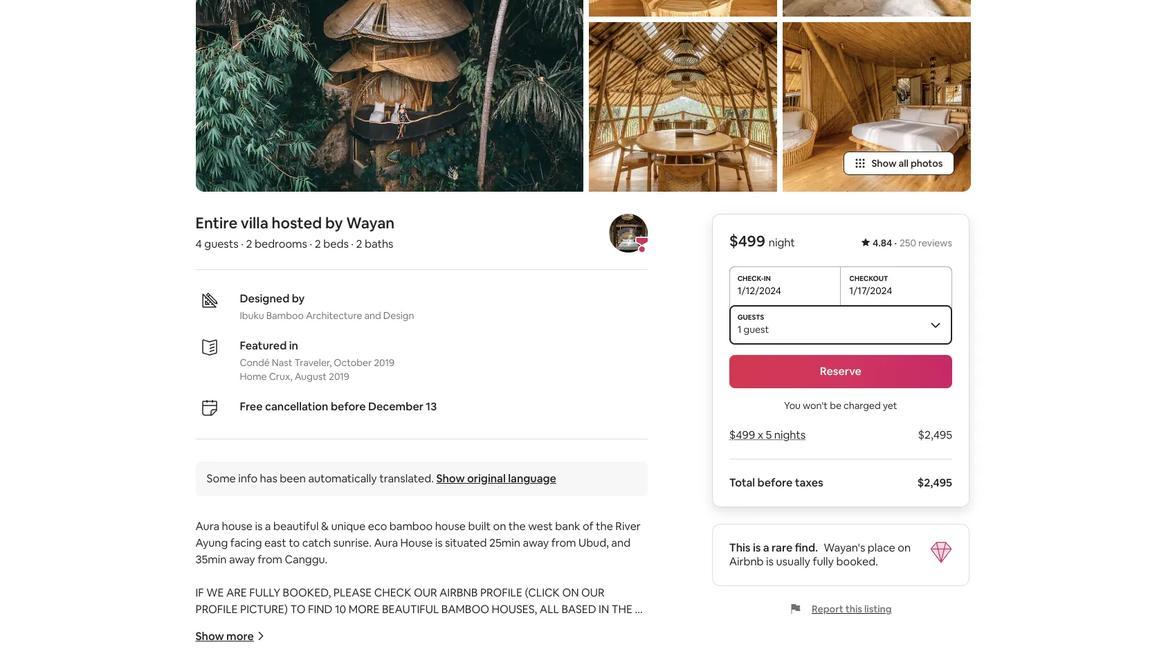 Task type: vqa. For each thing, say whether or not it's contained in the screenshot.
35min
yes



Task type: describe. For each thing, give the bounding box(es) containing it.
4.84 · 250 reviews
[[873, 237, 953, 249]]

the
[[612, 602, 633, 617]]

4
[[196, 237, 202, 251]]

and inside aura house is a beautiful & unique eco bamboo house built on the west bank of the river ayung facing east to catch sunrise. aura house is situated 25min away from ubud, and 35min away from canggu.
[[612, 536, 631, 550]]

to
[[290, 602, 306, 617]]

photos
[[911, 157, 943, 170]]

entire villa hosted by wayan 4 guests · 2 bedrooms · 2 beds · 2 baths
[[196, 213, 395, 251]]

report this listing button
[[790, 603, 893, 615]]

wayan's
[[824, 541, 866, 555]]

check
[[374, 586, 412, 600]]

$499 x 5 nights
[[730, 428, 807, 442]]

designed by ibuku bamboo architecture and design
[[240, 291, 414, 322]]

beautiful
[[382, 602, 439, 617]]

0 vertical spatial aura
[[196, 519, 220, 534]]

area
[[227, 619, 256, 633]]

airbnb
[[730, 555, 765, 569]]

2 · from the left
[[310, 237, 312, 251]]

has
[[260, 471, 278, 486]]

house
[[401, 536, 433, 550]]

total
[[730, 476, 756, 490]]

wayan's place on airbnb is usually fully booked.
[[730, 541, 912, 569]]

baths
[[365, 237, 394, 251]]

1 vertical spatial from
[[258, 552, 283, 567]]

beautiful
[[273, 519, 319, 534]]

show for show more
[[196, 629, 224, 644]]

1 horizontal spatial away
[[523, 536, 549, 550]]

1 vertical spatial show
[[437, 471, 465, 486]]

villa
[[241, 213, 269, 233]]

1 guest button
[[730, 305, 953, 344]]

some info has been automatically translated. show original language
[[207, 471, 557, 486]]

traveler,
[[295, 356, 332, 369]]

35min
[[196, 552, 227, 567]]

based
[[562, 602, 597, 617]]

2 our from the left
[[582, 586, 605, 600]]

a inside aura house is a beautiful & unique eco bamboo house built on the west bank of the river ayung facing east to catch sunrise. aura house is situated 25min away from ubud, and 35min away from canggu.
[[265, 519, 271, 534]]

won't
[[804, 399, 829, 412]]

built
[[468, 519, 491, 534]]

please
[[334, 586, 372, 600]]

report this listing
[[813, 603, 893, 615]]

2 house from the left
[[435, 519, 466, 534]]

total before taxes
[[730, 476, 824, 490]]

aura house 2bds eco bamboo house, pool, river view image 5 image
[[783, 22, 971, 192]]

0 vertical spatial before
[[331, 399, 366, 414]]

design
[[384, 309, 414, 322]]

250
[[901, 237, 917, 249]]

25min
[[490, 536, 521, 550]]

5
[[767, 428, 773, 442]]

0 vertical spatial 2019
[[374, 356, 395, 369]]

to
[[289, 536, 300, 550]]

on inside aura house is a beautiful & unique eco bamboo house built on the west bank of the river ayung facing east to catch sunrise. aura house is situated 25min away from ubud, and 35min away from canggu.
[[493, 519, 506, 534]]

by
[[292, 291, 305, 306]]

4.84
[[873, 237, 893, 249]]

free cancellation before december 13
[[240, 399, 437, 414]]

1 horizontal spatial from
[[552, 536, 576, 550]]

free
[[240, 399, 263, 414]]

aura house 2bds eco bamboo house, pool, river view image 2 image
[[589, 0, 777, 17]]

bamboo
[[442, 602, 490, 617]]

1 the from the left
[[509, 519, 526, 534]]

reserve button
[[730, 355, 953, 388]]

automatically
[[308, 471, 377, 486]]

home
[[240, 370, 267, 383]]

language
[[508, 471, 557, 486]]

0 vertical spatial $2,495
[[919, 428, 953, 442]]

4 · from the left
[[895, 237, 898, 249]]

1 2 from the left
[[246, 237, 252, 251]]

more
[[349, 602, 380, 617]]

1 horizontal spatial before
[[758, 476, 793, 490]]

charged
[[844, 399, 882, 412]]

find.
[[796, 541, 819, 555]]

designed
[[240, 291, 290, 306]]

be
[[831, 399, 842, 412]]

aura house is a beautiful & unique eco bamboo house built on the west bank of the river ayung facing east to catch sunrise. aura house is situated 25min away from ubud, and 35min away from canggu.
[[196, 519, 644, 567]]

report
[[813, 603, 844, 615]]

you won't be charged yet
[[785, 399, 898, 412]]

booked.
[[837, 555, 879, 569]]

nast
[[272, 356, 293, 369]]

13
[[426, 399, 437, 414]]

river
[[616, 519, 641, 534]]

1
[[738, 323, 742, 336]]

ayung
[[196, 536, 228, 550]]

$499 night
[[730, 231, 796, 251]]

same
[[196, 619, 225, 633]]

unique
[[331, 519, 366, 534]]

show all photos
[[872, 157, 943, 170]]

show more
[[196, 629, 254, 644]]

all
[[899, 157, 909, 170]]

featured in condé nast traveler, october 2019 home crux, august 2019
[[240, 338, 395, 383]]

1 horizontal spatial profile
[[480, 586, 523, 600]]

translated.
[[380, 471, 434, 486]]

original
[[467, 471, 506, 486]]

1 vertical spatial $2,495
[[918, 476, 953, 490]]

this
[[846, 603, 863, 615]]

1 vertical spatial a
[[764, 541, 770, 555]]



Task type: locate. For each thing, give the bounding box(es) containing it.
0 vertical spatial and
[[365, 309, 381, 322]]

show all photos button
[[844, 152, 955, 175]]

is right this
[[754, 541, 762, 555]]

situated
[[445, 536, 487, 550]]

profile down we
[[196, 602, 238, 617]]

2
[[246, 237, 252, 251], [315, 237, 321, 251], [356, 237, 363, 251]]

aura house 2bds eco bamboo house, pool, river view image 4 image
[[783, 0, 971, 17]]

crux,
[[269, 370, 293, 383]]

1 horizontal spatial our
[[582, 586, 605, 600]]

august
[[295, 370, 327, 383]]

december
[[368, 399, 424, 414]]

$499 left x
[[730, 428, 756, 442]]

canggu.
[[285, 552, 328, 567]]

1 horizontal spatial 2019
[[374, 356, 395, 369]]

a
[[265, 519, 271, 534], [764, 541, 770, 555]]

$499 x 5 nights button
[[730, 428, 807, 442]]

catch
[[302, 536, 331, 550]]

if we are fully booked, please check our airbnb profile (click on our profile picture) to find 10 more beautiful bamboo houses, all based in the same area
[[196, 586, 635, 633]]

is inside wayan's place on airbnb is usually fully booked.
[[767, 555, 775, 569]]

0 horizontal spatial before
[[331, 399, 366, 414]]

1 vertical spatial profile
[[196, 602, 238, 617]]

in
[[599, 602, 610, 617]]

our up 'beautiful'
[[414, 586, 437, 600]]

all
[[540, 602, 559, 617]]

1 horizontal spatial show
[[437, 471, 465, 486]]

0 horizontal spatial from
[[258, 552, 283, 567]]

0 vertical spatial on
[[493, 519, 506, 534]]

if
[[196, 586, 204, 600]]

the right of at bottom
[[596, 519, 613, 534]]

this is a rare find.
[[730, 541, 819, 555]]

bamboo
[[266, 309, 304, 322]]

houses,
[[492, 602, 538, 617]]

show left all at the right of page
[[872, 157, 897, 170]]

$499 left night
[[730, 231, 766, 251]]

rare
[[773, 541, 793, 555]]

aura down "eco"
[[374, 536, 398, 550]]

this
[[730, 541, 751, 555]]

2 $499 from the top
[[730, 428, 756, 442]]

0 horizontal spatial our
[[414, 586, 437, 600]]

3 2 from the left
[[356, 237, 363, 251]]

in
[[289, 338, 298, 353]]

1 horizontal spatial a
[[764, 541, 770, 555]]

1 vertical spatial aura
[[374, 536, 398, 550]]

some
[[207, 471, 236, 486]]

2 down villa
[[246, 237, 252, 251]]

on inside wayan's place on airbnb is usually fully booked.
[[899, 541, 912, 555]]

0 horizontal spatial on
[[493, 519, 506, 534]]

1 vertical spatial and
[[612, 536, 631, 550]]

1 vertical spatial $499
[[730, 428, 756, 442]]

taxes
[[796, 476, 824, 490]]

is right house
[[435, 536, 443, 550]]

a left rare
[[764, 541, 770, 555]]

beds
[[323, 237, 349, 251]]

0 horizontal spatial house
[[222, 519, 253, 534]]

2 the from the left
[[596, 519, 613, 534]]

1 vertical spatial 2019
[[329, 370, 350, 383]]

2 vertical spatial show
[[196, 629, 224, 644]]

1/12/2024
[[738, 284, 782, 297]]

night
[[769, 235, 796, 250]]

the
[[509, 519, 526, 534], [596, 519, 613, 534]]

we
[[207, 586, 224, 600]]

before right total
[[758, 476, 793, 490]]

1 vertical spatial on
[[899, 541, 912, 555]]

3 · from the left
[[351, 237, 354, 251]]

find
[[308, 602, 333, 617]]

2 horizontal spatial show
[[872, 157, 897, 170]]

profile
[[480, 586, 523, 600], [196, 602, 238, 617]]

listing
[[865, 603, 893, 615]]

reviews
[[919, 237, 953, 249]]

2 2 from the left
[[315, 237, 321, 251]]

and down river at the right of the page
[[612, 536, 631, 550]]

aura house 2bds eco bamboo house, pool, river view image 3 image
[[589, 22, 777, 192]]

bank
[[556, 519, 581, 534]]

before
[[331, 399, 366, 414], [758, 476, 793, 490]]

fully
[[814, 555, 835, 569]]

bedrooms
[[255, 237, 307, 251]]

sunrise.
[[333, 536, 372, 550]]

nights
[[775, 428, 807, 442]]

show left "more"
[[196, 629, 224, 644]]

and
[[365, 309, 381, 322], [612, 536, 631, 550]]

architecture
[[306, 309, 362, 322]]

1 horizontal spatial 2
[[315, 237, 321, 251]]

a up 'east'
[[265, 519, 271, 534]]

(click
[[525, 586, 560, 600]]

show inside button
[[872, 157, 897, 170]]

1 our from the left
[[414, 586, 437, 600]]

x
[[758, 428, 764, 442]]

away down facing
[[229, 552, 255, 567]]

0 vertical spatial $499
[[730, 231, 766, 251]]

$499 for $499 night
[[730, 231, 766, 251]]

on
[[493, 519, 506, 534], [899, 541, 912, 555]]

1/17/2024
[[850, 284, 893, 297]]

1 horizontal spatial the
[[596, 519, 613, 534]]

wayan is a superhost. learn more about wayan. image
[[609, 214, 648, 253], [609, 214, 648, 253]]

show left the original
[[437, 471, 465, 486]]

0 vertical spatial profile
[[480, 586, 523, 600]]

2 left beds
[[315, 237, 321, 251]]

0 horizontal spatial a
[[265, 519, 271, 534]]

0 horizontal spatial show
[[196, 629, 224, 644]]

more
[[226, 629, 254, 644]]

show more button
[[196, 629, 265, 644]]

house up facing
[[222, 519, 253, 534]]

1 vertical spatial before
[[758, 476, 793, 490]]

away down west
[[523, 536, 549, 550]]

profile up houses, at left bottom
[[480, 586, 523, 600]]

0 horizontal spatial away
[[229, 552, 255, 567]]

show for show all photos
[[872, 157, 897, 170]]

guest
[[744, 323, 770, 336]]

is
[[255, 519, 263, 534], [435, 536, 443, 550], [754, 541, 762, 555], [767, 555, 775, 569]]

1 house from the left
[[222, 519, 253, 534]]

1 horizontal spatial house
[[435, 519, 466, 534]]

· left beds
[[310, 237, 312, 251]]

aura house 2bds eco bamboo house, pool, river view image 1 image
[[196, 0, 583, 192]]

house up situated
[[435, 519, 466, 534]]

is left usually
[[767, 555, 775, 569]]

is up facing
[[255, 519, 263, 534]]

facing
[[230, 536, 262, 550]]

west
[[528, 519, 553, 534]]

&
[[321, 519, 329, 534]]

are
[[226, 586, 247, 600]]

ubud,
[[579, 536, 609, 550]]

0 vertical spatial from
[[552, 536, 576, 550]]

0 horizontal spatial profile
[[196, 602, 238, 617]]

$2,495
[[919, 428, 953, 442], [918, 476, 953, 490]]

aura
[[196, 519, 220, 534], [374, 536, 398, 550]]

· left 250
[[895, 237, 898, 249]]

2019
[[374, 356, 395, 369], [329, 370, 350, 383]]

of
[[583, 519, 594, 534]]

and left the design
[[365, 309, 381, 322]]

2019 down october
[[329, 370, 350, 383]]

1 vertical spatial away
[[229, 552, 255, 567]]

0 horizontal spatial aura
[[196, 519, 220, 534]]

0 horizontal spatial 2019
[[329, 370, 350, 383]]

$499 for $499 x 5 nights
[[730, 428, 756, 442]]

on right place
[[899, 541, 912, 555]]

1 horizontal spatial on
[[899, 541, 912, 555]]

on up 25min
[[493, 519, 506, 534]]

0 horizontal spatial the
[[509, 519, 526, 534]]

1 $499 from the top
[[730, 231, 766, 251]]

by wayan
[[325, 213, 395, 233]]

0 horizontal spatial and
[[365, 309, 381, 322]]

2 left baths
[[356, 237, 363, 251]]

0 horizontal spatial 2
[[246, 237, 252, 251]]

bamboo
[[390, 519, 433, 534]]

2 horizontal spatial 2
[[356, 237, 363, 251]]

october
[[334, 356, 372, 369]]

· right guests
[[241, 237, 244, 251]]

0 vertical spatial away
[[523, 536, 549, 550]]

2019 right october
[[374, 356, 395, 369]]

·
[[241, 237, 244, 251], [310, 237, 312, 251], [351, 237, 354, 251], [895, 237, 898, 249]]

condé
[[240, 356, 270, 369]]

entire
[[196, 213, 238, 233]]

airbnb
[[440, 586, 478, 600]]

1 horizontal spatial aura
[[374, 536, 398, 550]]

been
[[280, 471, 306, 486]]

eco
[[368, 519, 387, 534]]

aura up the ayung
[[196, 519, 220, 534]]

guests
[[204, 237, 239, 251]]

1 horizontal spatial and
[[612, 536, 631, 550]]

and inside 'designed by ibuku bamboo architecture and design'
[[365, 309, 381, 322]]

our up in at the right bottom of the page
[[582, 586, 605, 600]]

info
[[238, 471, 258, 486]]

on
[[563, 586, 579, 600]]

0 vertical spatial show
[[872, 157, 897, 170]]

· right beds
[[351, 237, 354, 251]]

0 vertical spatial a
[[265, 519, 271, 534]]

the up 25min
[[509, 519, 526, 534]]

hosted
[[272, 213, 322, 233]]

ibuku
[[240, 309, 264, 322]]

before down october
[[331, 399, 366, 414]]

from down 'east'
[[258, 552, 283, 567]]

reserve
[[821, 364, 862, 379]]

1 · from the left
[[241, 237, 244, 251]]

from down bank
[[552, 536, 576, 550]]



